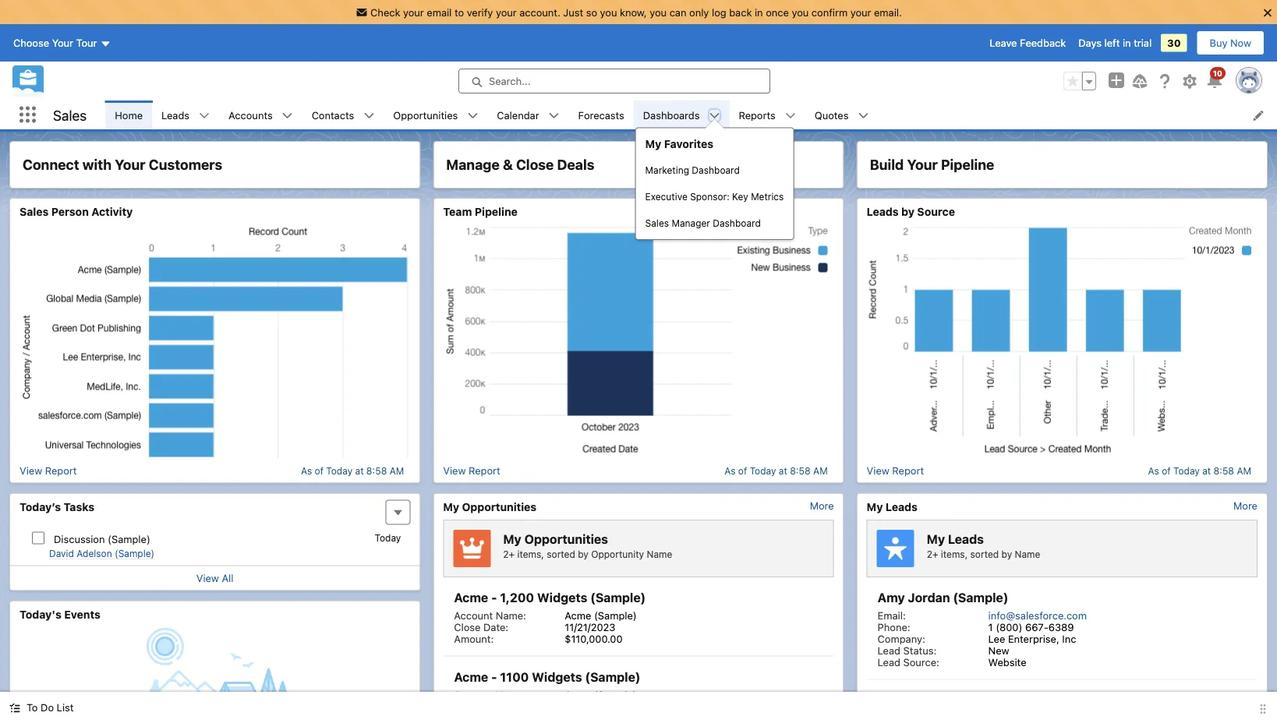 Task type: locate. For each thing, give the bounding box(es) containing it.
text default image inside reports list item
[[785, 110, 796, 121]]

0 horizontal spatial your
[[52, 37, 73, 49]]

account name: up amount:
[[454, 610, 526, 621]]

accounts link
[[219, 101, 282, 129]]

1 vertical spatial -
[[491, 670, 497, 685]]

1 vertical spatial opportunities
[[462, 501, 537, 513]]

view up "my leads"
[[867, 465, 890, 477]]

1 horizontal spatial view report link
[[443, 465, 500, 477]]

choose your tour
[[13, 37, 97, 49]]

view for build your pipeline
[[867, 465, 890, 477]]

calendar list item
[[488, 101, 569, 129]]

2 you from the left
[[650, 6, 667, 18]]

account down amount:
[[454, 689, 493, 701]]

1 - from the top
[[491, 591, 497, 605]]

2+ inside my opportunities 2+ items, sorted by opportunity name
[[503, 549, 515, 560]]

0 horizontal spatial close
[[454, 621, 481, 633]]

1 horizontal spatial view report
[[443, 465, 500, 477]]

text default image right accounts
[[282, 110, 293, 121]]

today
[[326, 466, 353, 476], [750, 466, 776, 476], [1173, 466, 1200, 476], [375, 533, 401, 544]]

view report up my leads "link"
[[867, 465, 924, 477]]

2 2+ from the left
[[927, 549, 938, 560]]

1 as from the left
[[301, 466, 312, 476]]

view up my opportunities link
[[443, 465, 466, 477]]

2 am from the left
[[813, 466, 828, 476]]

1 horizontal spatial more
[[1234, 500, 1258, 512]]

sales for sales manager dashboard
[[645, 218, 669, 228]]

sales down executive
[[645, 218, 669, 228]]

0 horizontal spatial view report link
[[19, 465, 77, 477]]

account up amount:
[[454, 610, 493, 621]]

by
[[901, 205, 915, 218], [578, 549, 589, 560], [1002, 549, 1012, 560]]

in right left
[[1123, 37, 1131, 49]]

1 horizontal spatial close
[[516, 156, 554, 173]]

discussion
[[54, 533, 105, 545]]

acme
[[454, 591, 488, 605], [565, 610, 591, 621], [454, 670, 488, 685], [565, 689, 591, 701]]

items, inside my leads 2+ items, sorted by name
[[941, 549, 968, 560]]

dashboard up executive sponsor: key metrics link at top
[[692, 165, 740, 175]]

text default image
[[199, 110, 210, 121], [467, 110, 478, 121], [709, 110, 720, 121], [785, 110, 796, 121]]

view report link
[[19, 465, 77, 477], [443, 465, 500, 477], [867, 465, 924, 477]]

0 vertical spatial widgets
[[537, 591, 587, 605]]

0 horizontal spatial am
[[390, 466, 404, 476]]

home link
[[105, 101, 152, 129]]

sales up connect
[[53, 107, 87, 123]]

1 text default image from the left
[[199, 110, 210, 121]]

1 vertical spatial acme (sample)
[[565, 689, 637, 701]]

view report link for deals
[[443, 465, 500, 477]]

1 horizontal spatial 2+
[[927, 549, 938, 560]]

opportunities for my opportunities 2+ items, sorted by opportunity name
[[524, 532, 608, 547]]

my for my favorites
[[645, 138, 661, 151]]

1 horizontal spatial of
[[738, 466, 747, 476]]

text default image right 'quotes'
[[858, 110, 869, 121]]

0 horizontal spatial in
[[755, 6, 763, 18]]

name
[[647, 549, 672, 560], [1015, 549, 1040, 560]]

2+
[[503, 549, 515, 560], [927, 549, 938, 560]]

2 horizontal spatial 8:​58
[[1214, 466, 1234, 476]]

account.
[[519, 6, 560, 18]]

1,200
[[500, 591, 534, 605]]

2 horizontal spatial as of today at 8:​58 am
[[1148, 466, 1251, 476]]

0 vertical spatial pipeline
[[941, 156, 994, 173]]

today's events
[[19, 608, 100, 621]]

1 more from the left
[[810, 500, 834, 512]]

as of today at 8:​58 am for customers
[[301, 466, 404, 476]]

1 items, from the left
[[517, 549, 544, 560]]

2 8:​58 from the left
[[790, 466, 811, 476]]

of for customers
[[315, 466, 324, 476]]

1 name: from the top
[[496, 610, 526, 621]]

forecasts
[[578, 109, 624, 121]]

667-
[[1025, 621, 1049, 633]]

2 report from the left
[[469, 465, 500, 477]]

contacts link
[[302, 101, 364, 129]]

reports link
[[729, 101, 785, 129]]

0 horizontal spatial you
[[600, 6, 617, 18]]

text default image right the reports
[[785, 110, 796, 121]]

as of today at 8:​58 am for deals
[[725, 466, 828, 476]]

10 button
[[1205, 67, 1226, 91]]

2 text default image from the left
[[467, 110, 478, 121]]

1 horizontal spatial your
[[496, 6, 517, 18]]

your right verify
[[496, 6, 517, 18]]

1 horizontal spatial 8:​58
[[790, 466, 811, 476]]

report up my opportunities link
[[469, 465, 500, 477]]

2 more from the left
[[1234, 500, 1258, 512]]

2 name from the left
[[1015, 549, 1040, 560]]

so
[[586, 6, 597, 18]]

your
[[52, 37, 73, 49], [115, 156, 145, 173], [907, 156, 938, 173]]

trial
[[1134, 37, 1152, 49]]

now
[[1230, 37, 1251, 49]]

1 vertical spatial name:
[[496, 689, 526, 701]]

leads list item
[[152, 101, 219, 129]]

2 horizontal spatial view report link
[[867, 465, 924, 477]]

0 vertical spatial acme (sample)
[[565, 610, 637, 621]]

opportunities inside my opportunities 2+ items, sorted by opportunity name
[[524, 532, 608, 547]]

0 horizontal spatial as
[[301, 466, 312, 476]]

1 horizontal spatial items,
[[941, 549, 968, 560]]

0 horizontal spatial more
[[810, 500, 834, 512]]

text default image left to
[[9, 703, 20, 714]]

2+ inside my leads 2+ items, sorted by name
[[927, 549, 938, 560]]

sorted up acme - 1,200 widgets (sample)
[[547, 549, 575, 560]]

by inside my leads 2+ items, sorted by name
[[1002, 549, 1012, 560]]

1 vertical spatial dashboard
[[713, 218, 761, 228]]

leave feedback link
[[990, 37, 1066, 49]]

view report for customers
[[19, 465, 77, 477]]

2 items, from the left
[[941, 549, 968, 560]]

3 at from the left
[[1202, 466, 1211, 476]]

sorted inside my opportunities 2+ items, sorted by opportunity name
[[547, 549, 575, 560]]

new
[[988, 645, 1009, 657]]

deals
[[557, 156, 595, 173]]

leave feedback
[[990, 37, 1066, 49]]

0 vertical spatial name:
[[496, 610, 526, 621]]

2 at from the left
[[779, 466, 787, 476]]

lead down company:
[[878, 657, 901, 668]]

1 horizontal spatial pipeline
[[941, 156, 994, 173]]

my inside "link"
[[867, 501, 883, 513]]

view report link up my leads "link"
[[867, 465, 924, 477]]

opportunities link
[[384, 101, 467, 129]]

2 horizontal spatial you
[[792, 6, 809, 18]]

your inside popup button
[[52, 37, 73, 49]]

at
[[355, 466, 364, 476], [779, 466, 787, 476], [1202, 466, 1211, 476]]

1 you from the left
[[600, 6, 617, 18]]

activity
[[91, 205, 133, 218]]

3 text default image from the left
[[709, 110, 720, 121]]

1
[[988, 621, 993, 633]]

2 horizontal spatial your
[[850, 6, 871, 18]]

widgets for 1100
[[532, 670, 582, 685]]

2 horizontal spatial am
[[1237, 466, 1251, 476]]

report for deals
[[469, 465, 500, 477]]

text default image right calendar
[[549, 110, 560, 121]]

0 horizontal spatial of
[[315, 466, 324, 476]]

lee
[[988, 633, 1005, 645]]

email:
[[878, 610, 906, 621]]

3 report from the left
[[892, 465, 924, 477]]

text default image inside accounts list item
[[282, 110, 293, 121]]

1 vertical spatial widgets
[[532, 670, 582, 685]]

1100
[[500, 670, 529, 685]]

by for manage & close deals
[[578, 549, 589, 560]]

show more my opportunities records element
[[810, 500, 834, 512]]

to do list button
[[0, 692, 83, 724]]

manage
[[446, 156, 500, 173]]

contacts list item
[[302, 101, 384, 129]]

text default image for quotes
[[858, 110, 869, 121]]

text default image inside quotes list item
[[858, 110, 869, 121]]

2+ up jordan
[[927, 549, 938, 560]]

view report link up the today's
[[19, 465, 77, 477]]

am
[[390, 466, 404, 476], [813, 466, 828, 476], [1237, 466, 1251, 476]]

1 view report link from the left
[[19, 465, 77, 477]]

you left can
[[650, 6, 667, 18]]

- left 1,200 on the left bottom of page
[[491, 591, 497, 605]]

2 of from the left
[[738, 466, 747, 476]]

reports
[[739, 109, 776, 121]]

2 horizontal spatial your
[[907, 156, 938, 173]]

view report up my opportunities link
[[443, 465, 500, 477]]

opportunities inside list item
[[393, 109, 458, 121]]

items, inside my opportunities 2+ items, sorted by opportunity name
[[517, 549, 544, 560]]

dashboards
[[643, 109, 700, 121]]

calendar link
[[488, 101, 549, 129]]

acme (sample) up $110,000.00
[[565, 610, 637, 621]]

0 vertical spatial account name:
[[454, 610, 526, 621]]

0 horizontal spatial sorted
[[547, 549, 575, 560]]

by left source
[[901, 205, 915, 218]]

2 sorted from the left
[[970, 549, 999, 560]]

1 vertical spatial account
[[454, 689, 493, 701]]

1 2+ from the left
[[503, 549, 515, 560]]

1 name from the left
[[647, 549, 672, 560]]

1 vertical spatial pipeline
[[475, 205, 518, 218]]

2+ up 1,200 on the left bottom of page
[[503, 549, 515, 560]]

choose your tour button
[[12, 30, 112, 55]]

report up today's tasks
[[45, 465, 77, 477]]

0 vertical spatial -
[[491, 591, 497, 605]]

you right once
[[792, 6, 809, 18]]

2 horizontal spatial by
[[1002, 549, 1012, 560]]

1 horizontal spatial sorted
[[970, 549, 999, 560]]

pipeline right team
[[475, 205, 518, 218]]

2 horizontal spatial report
[[892, 465, 924, 477]]

acme - 1,200 widgets (sample)
[[454, 591, 646, 605]]

2 vertical spatial opportunities
[[524, 532, 608, 547]]

lead down phone:
[[878, 645, 901, 657]]

3 8:​58 from the left
[[1214, 466, 1234, 476]]

account name: down 1100
[[454, 689, 526, 701]]

text default image inside leads list item
[[199, 110, 210, 121]]

0 horizontal spatial more link
[[810, 500, 834, 512]]

items,
[[517, 549, 544, 560], [941, 549, 968, 560]]

text default image inside calendar list item
[[549, 110, 560, 121]]

1 at from the left
[[355, 466, 364, 476]]

text default image inside opportunities list item
[[467, 110, 478, 121]]

sales left person
[[19, 205, 49, 218]]

2 horizontal spatial sales
[[645, 218, 669, 228]]

lead for lead source:
[[878, 657, 901, 668]]

text default image right contacts
[[364, 110, 375, 121]]

items, up amy jordan (sample) in the right of the page
[[941, 549, 968, 560]]

2 as from the left
[[725, 466, 736, 476]]

confirm
[[812, 6, 848, 18]]

text default image for reports
[[785, 110, 796, 121]]

view report link up my opportunities link
[[443, 465, 500, 477]]

report
[[45, 465, 77, 477], [469, 465, 500, 477], [892, 465, 924, 477]]

my favorites list item
[[634, 101, 794, 240]]

1 horizontal spatial at
[[779, 466, 787, 476]]

1 more link from the left
[[810, 500, 834, 512]]

1 vertical spatial account name:
[[454, 689, 526, 701]]

executive sponsor: key metrics link
[[636, 183, 793, 210]]

1 vertical spatial close
[[454, 621, 481, 633]]

1 your from the left
[[403, 6, 424, 18]]

3 as of today at 8:​58 am from the left
[[1148, 466, 1251, 476]]

0 horizontal spatial 2+
[[503, 549, 515, 560]]

items, up 1,200 on the left bottom of page
[[517, 549, 544, 560]]

1 sorted from the left
[[547, 549, 575, 560]]

my inside my opportunities 2+ items, sorted by opportunity name
[[503, 532, 521, 547]]

am for deals
[[813, 466, 828, 476]]

today for connect with your customers
[[326, 466, 353, 476]]

your left email on the top left
[[403, 6, 424, 18]]

0 horizontal spatial name
[[647, 549, 672, 560]]

report up my leads "link"
[[892, 465, 924, 477]]

- left 1100
[[491, 670, 497, 685]]

1 horizontal spatial report
[[469, 465, 500, 477]]

(800)
[[996, 621, 1023, 633]]

favorites
[[664, 138, 714, 151]]

0 horizontal spatial items,
[[517, 549, 544, 560]]

date:
[[483, 621, 509, 633]]

account name:
[[454, 610, 526, 621], [454, 689, 526, 701]]

1 horizontal spatial name
[[1015, 549, 1040, 560]]

close left date:
[[454, 621, 481, 633]]

0 horizontal spatial sales
[[19, 205, 49, 218]]

name right opportunity
[[647, 549, 672, 560]]

view report up the today's
[[19, 465, 77, 477]]

1 view report from the left
[[19, 465, 77, 477]]

sorted
[[547, 549, 575, 560], [970, 549, 999, 560]]

by left opportunity
[[578, 549, 589, 560]]

leads inside list item
[[161, 109, 190, 121]]

quotes list item
[[805, 101, 878, 129]]

1 8:​58 from the left
[[366, 466, 387, 476]]

david adelson (sample) link
[[49, 549, 155, 560]]

view left all
[[196, 573, 219, 584]]

0 vertical spatial account
[[454, 610, 493, 621]]

1 horizontal spatial as of today at 8:​58 am
[[725, 466, 828, 476]]

name: down 1,200 on the left bottom of page
[[496, 610, 526, 621]]

to
[[455, 6, 464, 18]]

pipeline up source
[[941, 156, 994, 173]]

2 horizontal spatial of
[[1162, 466, 1171, 476]]

dashboard
[[692, 165, 740, 175], [713, 218, 761, 228]]

opportunities
[[393, 109, 458, 121], [462, 501, 537, 513], [524, 532, 608, 547]]

by up info@salesforce.com
[[1002, 549, 1012, 560]]

sorted up amy jordan (sample) in the right of the page
[[970, 549, 999, 560]]

dashboard down key
[[713, 218, 761, 228]]

text default image for opportunities
[[467, 110, 478, 121]]

0 vertical spatial dashboard
[[692, 165, 740, 175]]

3 view report link from the left
[[867, 465, 924, 477]]

1 horizontal spatial your
[[115, 156, 145, 173]]

in
[[755, 6, 763, 18], [1123, 37, 1131, 49]]

sales inside sales manager dashboard link
[[645, 218, 669, 228]]

0 horizontal spatial report
[[45, 465, 77, 477]]

acme (sample)
[[565, 610, 637, 621], [565, 689, 637, 701]]

2 account name: from the top
[[454, 689, 526, 701]]

as
[[301, 466, 312, 476], [725, 466, 736, 476], [1148, 466, 1159, 476]]

you right so
[[600, 6, 617, 18]]

today's
[[19, 608, 62, 621]]

0 horizontal spatial pipeline
[[475, 205, 518, 218]]

2 view report from the left
[[443, 465, 500, 477]]

0 horizontal spatial at
[[355, 466, 364, 476]]

your left tour
[[52, 37, 73, 49]]

1 report from the left
[[45, 465, 77, 477]]

2 lead from the top
[[878, 657, 901, 668]]

sorted inside my leads 2+ items, sorted by name
[[970, 549, 999, 560]]

0 horizontal spatial as of today at 8:​58 am
[[301, 466, 404, 476]]

8:​58
[[366, 466, 387, 476], [790, 466, 811, 476], [1214, 466, 1234, 476]]

at for customers
[[355, 466, 364, 476]]

your right build
[[907, 156, 938, 173]]

1 horizontal spatial as
[[725, 466, 736, 476]]

sales for sales
[[53, 107, 87, 123]]

view report link for customers
[[19, 465, 77, 477]]

items, for pipeline
[[941, 549, 968, 560]]

- for 1100
[[491, 670, 497, 685]]

by for build your pipeline
[[1002, 549, 1012, 560]]

my inside list item
[[645, 138, 661, 151]]

2 horizontal spatial at
[[1202, 466, 1211, 476]]

more link for build your pipeline
[[1234, 500, 1258, 512]]

your left email.
[[850, 6, 871, 18]]

account
[[454, 610, 493, 621], [454, 689, 493, 701]]

more link
[[810, 500, 834, 512], [1234, 500, 1258, 512]]

leads link
[[152, 101, 199, 129]]

widgets up 11/21/2023
[[537, 591, 587, 605]]

jordan
[[908, 591, 950, 605]]

sorted for close
[[547, 549, 575, 560]]

acme (sample) down acme - 1100 widgets (sample)
[[565, 689, 637, 701]]

1 account from the top
[[454, 610, 493, 621]]

1 horizontal spatial sales
[[53, 107, 87, 123]]

view up the today's
[[19, 465, 42, 477]]

source
[[917, 205, 955, 218]]

2 horizontal spatial view report
[[867, 465, 924, 477]]

text default image left accounts
[[199, 110, 210, 121]]

with
[[82, 156, 112, 173]]

pipeline
[[941, 156, 994, 173], [475, 205, 518, 218]]

3 you from the left
[[792, 6, 809, 18]]

2 more link from the left
[[1234, 500, 1258, 512]]

1 lead from the top
[[878, 645, 901, 657]]

accounts
[[229, 109, 273, 121]]

close right & on the left top of the page
[[516, 156, 554, 173]]

1 of from the left
[[315, 466, 324, 476]]

name: down 1100
[[496, 689, 526, 701]]

name up "info@salesforce.com" link
[[1015, 549, 1040, 560]]

0 horizontal spatial view report
[[19, 465, 77, 477]]

by inside my opportunities 2+ items, sorted by opportunity name
[[578, 549, 589, 560]]

email
[[427, 6, 452, 18]]

buy now button
[[1197, 30, 1265, 55]]

1 horizontal spatial you
[[650, 6, 667, 18]]

1 horizontal spatial in
[[1123, 37, 1131, 49]]

text default image left calendar
[[467, 110, 478, 121]]

more for build your pipeline
[[1234, 500, 1258, 512]]

in right back
[[755, 6, 763, 18]]

1 horizontal spatial am
[[813, 466, 828, 476]]

widgets right 1100
[[532, 670, 582, 685]]

text default image inside to do list button
[[9, 703, 20, 714]]

2 horizontal spatial as
[[1148, 466, 1159, 476]]

text default image inside 'contacts' list item
[[364, 110, 375, 121]]

your right 'with'
[[115, 156, 145, 173]]

1 am from the left
[[390, 466, 404, 476]]

4 text default image from the left
[[785, 110, 796, 121]]

text default image up favorites at the top of the page
[[709, 110, 720, 121]]

1 horizontal spatial more link
[[1234, 500, 1258, 512]]

0 vertical spatial opportunities
[[393, 109, 458, 121]]

0 horizontal spatial by
[[578, 549, 589, 560]]

0 horizontal spatial 8:​58
[[366, 466, 387, 476]]

0 horizontal spatial your
[[403, 6, 424, 18]]

customers
[[149, 156, 222, 173]]

2 as of today at 8:​58 am from the left
[[725, 466, 828, 476]]

1 as of today at 8:​58 am from the left
[[301, 466, 404, 476]]

leads inside my leads 2+ items, sorted by name
[[948, 532, 984, 547]]

2 - from the top
[[491, 670, 497, 685]]

group
[[1064, 72, 1096, 91]]

2 view report link from the left
[[443, 465, 500, 477]]

your
[[403, 6, 424, 18], [496, 6, 517, 18], [850, 6, 871, 18]]

text default image
[[282, 110, 293, 121], [364, 110, 375, 121], [549, 110, 560, 121], [858, 110, 869, 121], [9, 703, 20, 714]]



Task type: vqa. For each thing, say whether or not it's contained in the screenshot.
Like
no



Task type: describe. For each thing, give the bounding box(es) containing it.
my opportunities link
[[443, 500, 537, 514]]

marketing dashboard link
[[636, 157, 793, 183]]

lead for lead status:
[[878, 645, 901, 657]]

my for my leads
[[867, 501, 883, 513]]

all
[[222, 573, 234, 584]]

name inside my leads 2+ items, sorted by name
[[1015, 549, 1040, 560]]

report for customers
[[45, 465, 77, 477]]

build your pipeline
[[870, 156, 994, 173]]

at for deals
[[779, 466, 787, 476]]

discussion (sample) david adelson (sample)
[[49, 533, 155, 559]]

do
[[41, 702, 54, 714]]

30
[[1167, 37, 1181, 49]]

3 am from the left
[[1237, 466, 1251, 476]]

view report for deals
[[443, 465, 500, 477]]

opportunities list item
[[384, 101, 488, 129]]

person
[[51, 205, 89, 218]]

marketing dashboard
[[645, 165, 740, 175]]

back
[[729, 6, 752, 18]]

leave
[[990, 37, 1017, 49]]

info@salesforce.com
[[988, 610, 1087, 621]]

tasks
[[64, 501, 94, 513]]

reports list item
[[729, 101, 805, 129]]

widgets for 1,200
[[537, 591, 587, 605]]

today for build your pipeline
[[1173, 466, 1200, 476]]

dashboards link
[[634, 101, 709, 129]]

adelson
[[77, 549, 112, 559]]

3 of from the left
[[1162, 466, 1171, 476]]

&
[[503, 156, 513, 173]]

discussion (sample) link
[[54, 533, 150, 545]]

of for deals
[[738, 466, 747, 476]]

my favorites
[[645, 138, 714, 151]]

as for deals
[[725, 466, 736, 476]]

sorted for pipeline
[[970, 549, 999, 560]]

inc
[[1062, 633, 1076, 645]]

only
[[689, 6, 709, 18]]

8:​58 for customers
[[366, 466, 387, 476]]

text default image inside my favorites list item
[[709, 110, 720, 121]]

check
[[370, 6, 400, 18]]

text default image for calendar
[[549, 110, 560, 121]]

opportunity
[[591, 549, 644, 560]]

am for customers
[[390, 466, 404, 476]]

my opportunities 2+ items, sorted by opportunity name
[[503, 532, 672, 560]]

accounts list item
[[219, 101, 302, 129]]

items, for close
[[517, 549, 544, 560]]

website
[[988, 657, 1027, 668]]

search...
[[489, 75, 531, 87]]

show more my leads records element
[[1234, 500, 1258, 512]]

sales manager dashboard link
[[636, 210, 793, 236]]

team pipeline
[[443, 205, 518, 218]]

quotes link
[[805, 101, 858, 129]]

today for manage & close deals
[[750, 466, 776, 476]]

executive
[[645, 191, 688, 202]]

2 name: from the top
[[496, 689, 526, 701]]

text default image for accounts
[[282, 110, 293, 121]]

2 your from the left
[[496, 6, 517, 18]]

buy
[[1210, 37, 1228, 49]]

key
[[732, 191, 748, 202]]

enterprise,
[[1008, 633, 1059, 645]]

amy jordan (sample)
[[878, 591, 1008, 605]]

2 acme (sample) from the top
[[565, 689, 637, 701]]

info@salesforce.com link
[[988, 610, 1087, 621]]

connect with your customers
[[23, 156, 222, 173]]

left
[[1105, 37, 1120, 49]]

sales manager dashboard
[[645, 218, 761, 228]]

search... button
[[458, 69, 770, 94]]

your for build
[[907, 156, 938, 173]]

view for manage & close deals
[[443, 465, 466, 477]]

1 vertical spatial in
[[1123, 37, 1131, 49]]

my inside my leads 2+ items, sorted by name
[[927, 532, 945, 547]]

close date:
[[454, 621, 509, 633]]

my leads
[[867, 501, 918, 513]]

opportunities for my opportunities
[[462, 501, 537, 513]]

home
[[115, 109, 143, 121]]

0 vertical spatial close
[[516, 156, 554, 173]]

to do list
[[27, 702, 74, 714]]

know,
[[620, 6, 647, 18]]

more link for manage & close deals
[[810, 500, 834, 512]]

3 your from the left
[[850, 6, 871, 18]]

source:
[[903, 657, 940, 668]]

company:
[[878, 633, 925, 645]]

quotes
[[815, 109, 849, 121]]

acme - 1100 widgets (sample)
[[454, 670, 640, 685]]

acme up $110,000.00
[[565, 610, 591, 621]]

1 acme (sample) from the top
[[565, 610, 637, 621]]

more for manage & close deals
[[810, 500, 834, 512]]

3 view report from the left
[[867, 465, 924, 477]]

2 account from the top
[[454, 689, 493, 701]]

2+ for your
[[927, 549, 938, 560]]

3 as from the left
[[1148, 466, 1159, 476]]

my opportunities
[[443, 501, 537, 513]]

email.
[[874, 6, 902, 18]]

buy now
[[1210, 37, 1251, 49]]

my leads link
[[867, 500, 918, 514]]

log
[[712, 6, 726, 18]]

executive sponsor: key metrics
[[645, 191, 784, 202]]

$110,000.00
[[565, 633, 623, 645]]

sales for sales person activity
[[19, 205, 49, 218]]

as for customers
[[301, 466, 312, 476]]

view all
[[196, 573, 234, 584]]

amount:
[[454, 633, 494, 645]]

text default image for leads
[[199, 110, 210, 121]]

2+ for &
[[503, 549, 515, 560]]

david
[[49, 549, 74, 559]]

1 horizontal spatial by
[[901, 205, 915, 218]]

manager
[[672, 218, 710, 228]]

to
[[27, 702, 38, 714]]

- for 1,200
[[491, 591, 497, 605]]

team
[[443, 205, 472, 218]]

text default image for contacts
[[364, 110, 375, 121]]

just
[[563, 6, 583, 18]]

6389
[[1049, 621, 1074, 633]]

acme down acme - 1100 widgets (sample)
[[565, 689, 591, 701]]

tour
[[76, 37, 97, 49]]

events
[[64, 608, 100, 621]]

phone:
[[878, 621, 910, 633]]

amy
[[878, 591, 905, 605]]

name inside my opportunities 2+ items, sorted by opportunity name
[[647, 549, 672, 560]]

my favorites list
[[105, 101, 1277, 240]]

0 vertical spatial in
[[755, 6, 763, 18]]

your for choose
[[52, 37, 73, 49]]

contacts
[[312, 109, 354, 121]]

acme up close date:
[[454, 591, 488, 605]]

acme down amount:
[[454, 670, 488, 685]]

8:​58 for deals
[[790, 466, 811, 476]]

build
[[870, 156, 904, 173]]

1 account name: from the top
[[454, 610, 526, 621]]

calendar
[[497, 109, 539, 121]]

my for my opportunities
[[443, 501, 459, 513]]

view for connect with your customers
[[19, 465, 42, 477]]

list
[[57, 702, 74, 714]]

leads by source
[[867, 205, 955, 218]]

lead status:
[[878, 645, 937, 657]]

today's
[[19, 501, 61, 513]]

leads inside "link"
[[886, 501, 918, 513]]

can
[[670, 6, 687, 18]]



